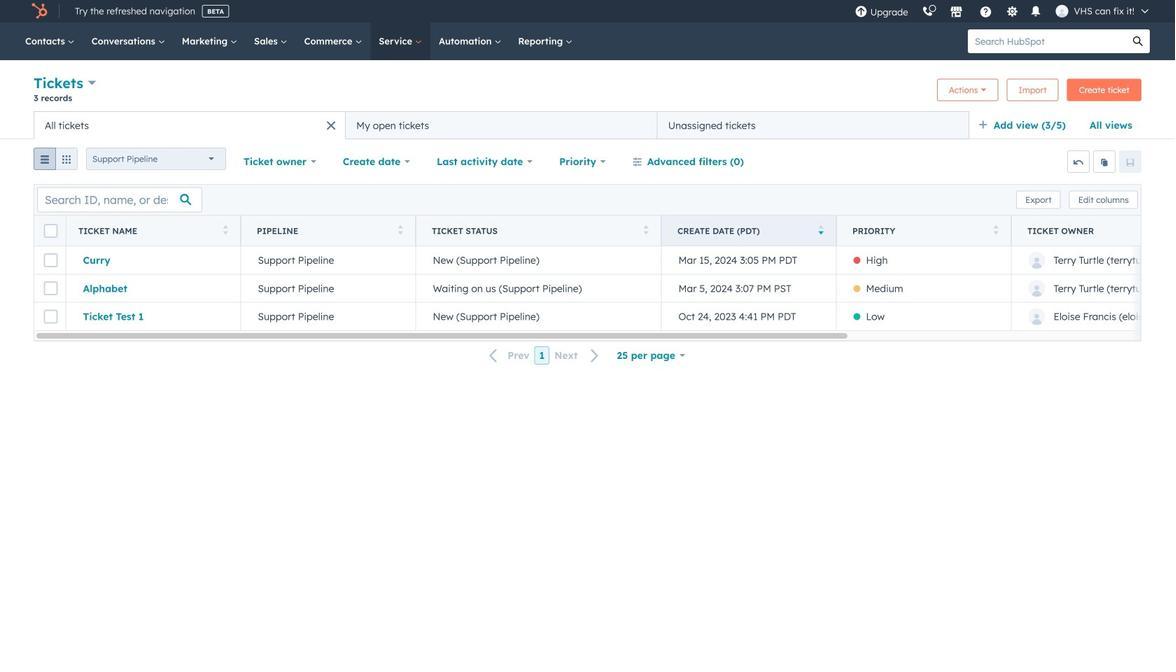 Task type: vqa. For each thing, say whether or not it's contained in the screenshot.
2nd PRESS TO SORT. ELEMENT from the right
yes



Task type: locate. For each thing, give the bounding box(es) containing it.
Search ID, name, or description search field
[[37, 187, 202, 212]]

banner
[[34, 73, 1142, 111]]

3 press to sort. image from the left
[[994, 225, 999, 235]]

1 press to sort. element from the left
[[223, 225, 228, 237]]

press to sort. image
[[223, 225, 228, 235]]

menu
[[848, 0, 1158, 22]]

2 press to sort. image from the left
[[644, 225, 649, 235]]

Search HubSpot search field
[[968, 29, 1126, 53]]

descending sort. press to sort ascending. element
[[819, 225, 824, 237]]

2 horizontal spatial press to sort. image
[[994, 225, 999, 235]]

1 press to sort. image from the left
[[398, 225, 403, 235]]

press to sort. element
[[223, 225, 228, 237], [398, 225, 403, 237], [644, 225, 649, 237], [994, 225, 999, 237]]

press to sort. image
[[398, 225, 403, 235], [644, 225, 649, 235], [994, 225, 999, 235]]

pagination navigation
[[481, 346, 608, 365]]

1 horizontal spatial press to sort. image
[[644, 225, 649, 235]]

terry turtle image
[[1056, 5, 1069, 17]]

0 horizontal spatial press to sort. image
[[398, 225, 403, 235]]

group
[[34, 148, 78, 176]]



Task type: describe. For each thing, give the bounding box(es) containing it.
marketplaces image
[[950, 6, 963, 19]]

press to sort. image for 3rd press to sort. element from the left
[[644, 225, 649, 235]]

3 press to sort. element from the left
[[644, 225, 649, 237]]

descending sort. press to sort ascending. image
[[819, 225, 824, 235]]

2 press to sort. element from the left
[[398, 225, 403, 237]]

press to sort. image for 2nd press to sort. element from left
[[398, 225, 403, 235]]

press to sort. image for 1st press to sort. element from the right
[[994, 225, 999, 235]]

4 press to sort. element from the left
[[994, 225, 999, 237]]



